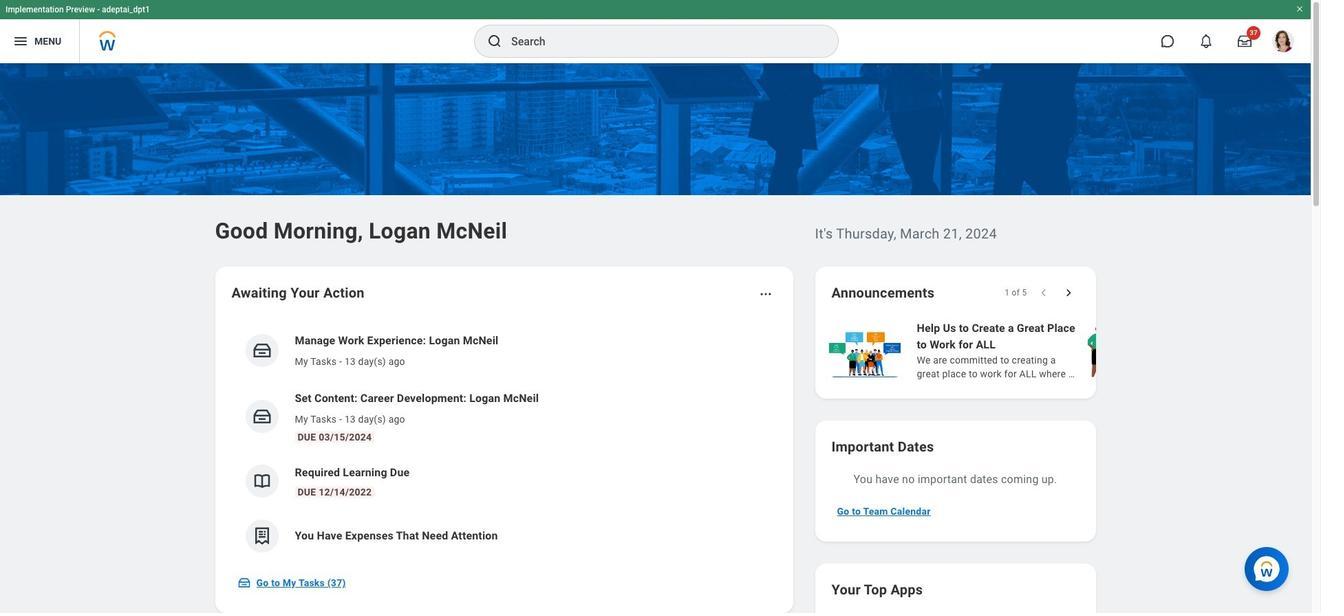 Task type: locate. For each thing, give the bounding box(es) containing it.
book open image
[[252, 471, 272, 492]]

list
[[826, 319, 1322, 383], [232, 322, 777, 564]]

search image
[[487, 33, 503, 50]]

main content
[[0, 63, 1322, 614]]

1 vertical spatial inbox image
[[252, 407, 272, 427]]

1 horizontal spatial list
[[826, 319, 1322, 383]]

chevron left small image
[[1037, 286, 1051, 300]]

justify image
[[12, 33, 29, 50]]

status
[[1005, 288, 1027, 299]]

notifications large image
[[1200, 34, 1213, 48]]

dashboard expenses image
[[252, 527, 272, 547]]

inbox large image
[[1238, 34, 1252, 48]]

banner
[[0, 0, 1311, 63]]

0 vertical spatial inbox image
[[252, 341, 272, 361]]

inbox image
[[252, 341, 272, 361], [252, 407, 272, 427]]

1 inbox image from the top
[[252, 341, 272, 361]]

inbox image
[[237, 577, 251, 591]]



Task type: describe. For each thing, give the bounding box(es) containing it.
profile logan mcneil image
[[1273, 30, 1295, 55]]

Search Workday  search field
[[511, 26, 810, 56]]

0 horizontal spatial list
[[232, 322, 777, 564]]

chevron right small image
[[1062, 286, 1075, 300]]

close environment banner image
[[1296, 5, 1304, 13]]

2 inbox image from the top
[[252, 407, 272, 427]]



Task type: vqa. For each thing, say whether or not it's contained in the screenshot.
bottom (GMT-
no



